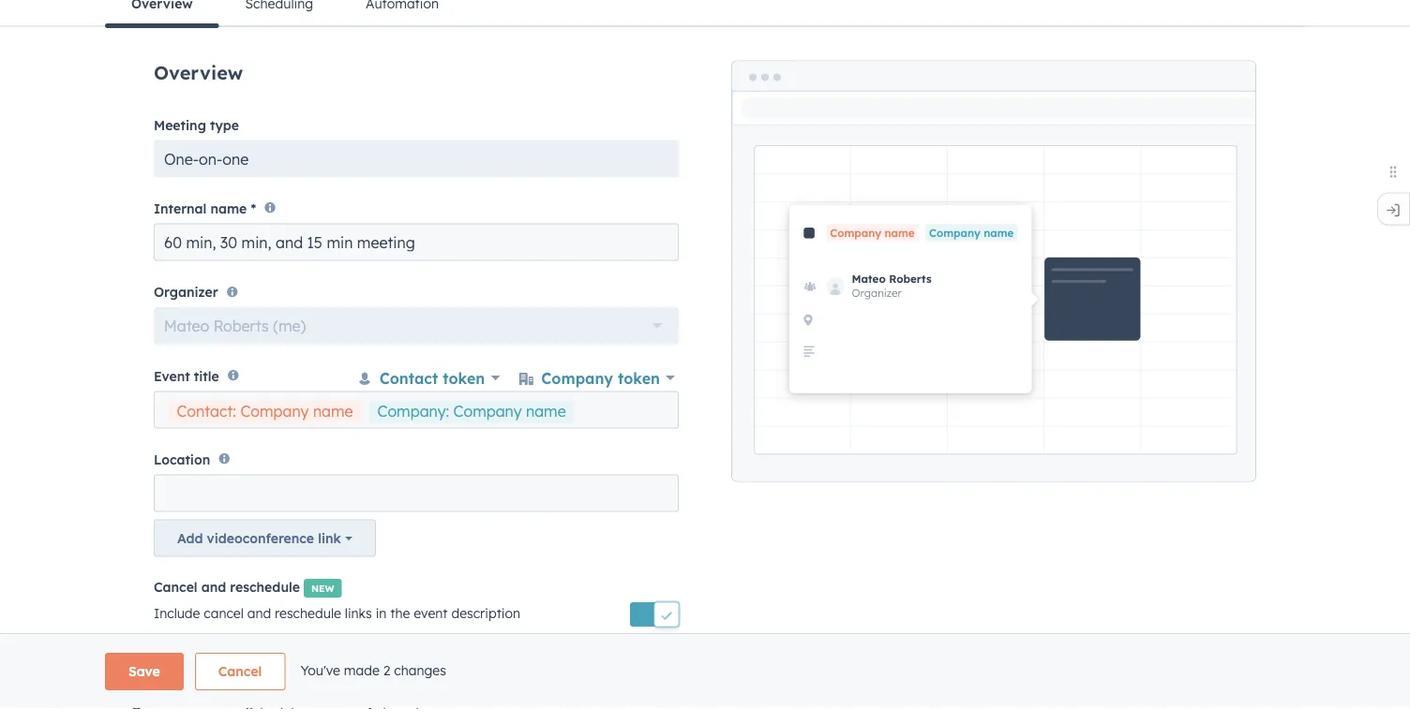 Task type: locate. For each thing, give the bounding box(es) containing it.
1 horizontal spatial company
[[454, 402, 522, 420]]

1 vertical spatial and
[[247, 606, 271, 622]]

reschedule down "add videoconference link" popup button
[[230, 579, 300, 596]]

cancel and reschedule
[[154, 579, 300, 596]]

1 token from the left
[[443, 369, 485, 388]]

mateo roberts (me) button
[[154, 308, 679, 345]]

company token
[[541, 369, 660, 388]]

add videoconference link
[[177, 531, 341, 547]]

overview
[[154, 60, 243, 84]]

contact:
[[177, 402, 236, 420]]

include
[[154, 606, 200, 622]]

name left company:
[[313, 402, 353, 420]]

None text field
[[165, 397, 669, 443], [165, 683, 669, 710], [165, 397, 669, 443], [165, 683, 669, 710]]

None text field
[[154, 475, 679, 513]]

token inside popup button
[[618, 369, 660, 388]]

roberts
[[214, 317, 269, 336]]

cancel down 'cancel'
[[218, 664, 262, 680]]

cancel
[[154, 579, 198, 596], [218, 664, 262, 680]]

company
[[541, 369, 613, 388], [241, 402, 309, 420], [454, 402, 522, 420]]

event
[[414, 606, 448, 622]]

and right 'cancel'
[[247, 606, 271, 622]]

name down company token popup button
[[526, 402, 566, 420]]

event title element
[[154, 364, 679, 451]]

token inside popup button
[[443, 369, 485, 388]]

cancel button
[[195, 654, 285, 691]]

0 horizontal spatial company
[[241, 402, 309, 420]]

1 vertical spatial cancel
[[218, 664, 262, 680]]

1 horizontal spatial name
[[313, 402, 353, 420]]

0 horizontal spatial token
[[443, 369, 485, 388]]

company for contact: company name
[[241, 402, 309, 420]]

save
[[128, 664, 160, 680]]

mateo
[[164, 317, 209, 336]]

0 vertical spatial and
[[201, 579, 226, 596]]

company token button
[[515, 364, 679, 392]]

2 token from the left
[[618, 369, 660, 388]]

1 horizontal spatial cancel
[[218, 664, 262, 680]]

made
[[344, 663, 380, 679]]

2 horizontal spatial name
[[526, 402, 566, 420]]

and up 'cancel'
[[201, 579, 226, 596]]

cancel up include
[[154, 579, 198, 596]]

2 horizontal spatial company
[[541, 369, 613, 388]]

0 horizontal spatial cancel
[[154, 579, 198, 596]]

mateo roberts (me)
[[164, 317, 306, 336]]

location
[[154, 452, 210, 468]]

Meeting type text field
[[154, 140, 679, 178]]

save button
[[105, 654, 184, 691]]

company: company name
[[378, 402, 566, 420]]

you've
[[300, 663, 340, 679]]

navigation
[[105, 0, 1305, 28]]

and
[[201, 579, 226, 596], [247, 606, 271, 622]]

internal name
[[154, 200, 247, 217]]

cancel inside button
[[218, 664, 262, 680]]

token for contact token
[[443, 369, 485, 388]]

description
[[451, 606, 520, 622]]

name
[[211, 200, 247, 217], [313, 402, 353, 420], [526, 402, 566, 420]]

0 vertical spatial reschedule
[[230, 579, 300, 596]]

reschedule down the new
[[275, 606, 341, 622]]

1 horizontal spatial token
[[618, 369, 660, 388]]

reschedule
[[230, 579, 300, 596], [275, 606, 341, 622]]

link
[[318, 531, 341, 547]]

links
[[345, 606, 372, 622]]

add
[[177, 531, 203, 547]]

0 horizontal spatial name
[[211, 200, 247, 217]]

location element
[[154, 475, 679, 558]]

name right internal
[[211, 200, 247, 217]]

token
[[443, 369, 485, 388], [618, 369, 660, 388]]

page section element
[[60, 654, 1350, 691]]

0 vertical spatial cancel
[[154, 579, 198, 596]]

organizer
[[154, 284, 218, 301]]



Task type: vqa. For each thing, say whether or not it's contained in the screenshot.
the
yes



Task type: describe. For each thing, give the bounding box(es) containing it.
cancel for cancel and reschedule
[[154, 579, 198, 596]]

title
[[194, 368, 219, 384]]

cancel
[[204, 606, 244, 622]]

1 horizontal spatial and
[[247, 606, 271, 622]]

in
[[376, 606, 387, 622]]

contact
[[379, 369, 438, 388]]

name for contact:
[[313, 402, 353, 420]]

cancel for cancel
[[218, 664, 262, 680]]

description
[[154, 650, 228, 667]]

name for company:
[[526, 402, 566, 420]]

videoconference
[[207, 531, 314, 547]]

internal
[[154, 200, 207, 217]]

token for company token
[[618, 369, 660, 388]]

Internal name text field
[[154, 224, 679, 261]]

the
[[390, 606, 410, 622]]

company for company: company name
[[454, 402, 522, 420]]

include cancel and reschedule links in the event description
[[154, 606, 520, 622]]

changes
[[394, 663, 446, 679]]

add videoconference link button
[[154, 520, 376, 558]]

contact token button
[[353, 364, 504, 392]]

new
[[311, 583, 334, 595]]

2
[[383, 663, 391, 679]]

(me)
[[273, 317, 306, 336]]

you've made 2 changes
[[300, 663, 446, 679]]

0 horizontal spatial and
[[201, 579, 226, 596]]

contact token
[[379, 369, 485, 388]]

company inside popup button
[[541, 369, 613, 388]]

company:
[[378, 402, 449, 420]]

1 vertical spatial reschedule
[[275, 606, 341, 622]]

event title
[[154, 368, 219, 384]]

contact: company name
[[177, 402, 353, 420]]

meeting
[[154, 117, 206, 133]]

type
[[210, 117, 239, 133]]

meeting type
[[154, 117, 239, 133]]

event
[[154, 368, 190, 384]]



